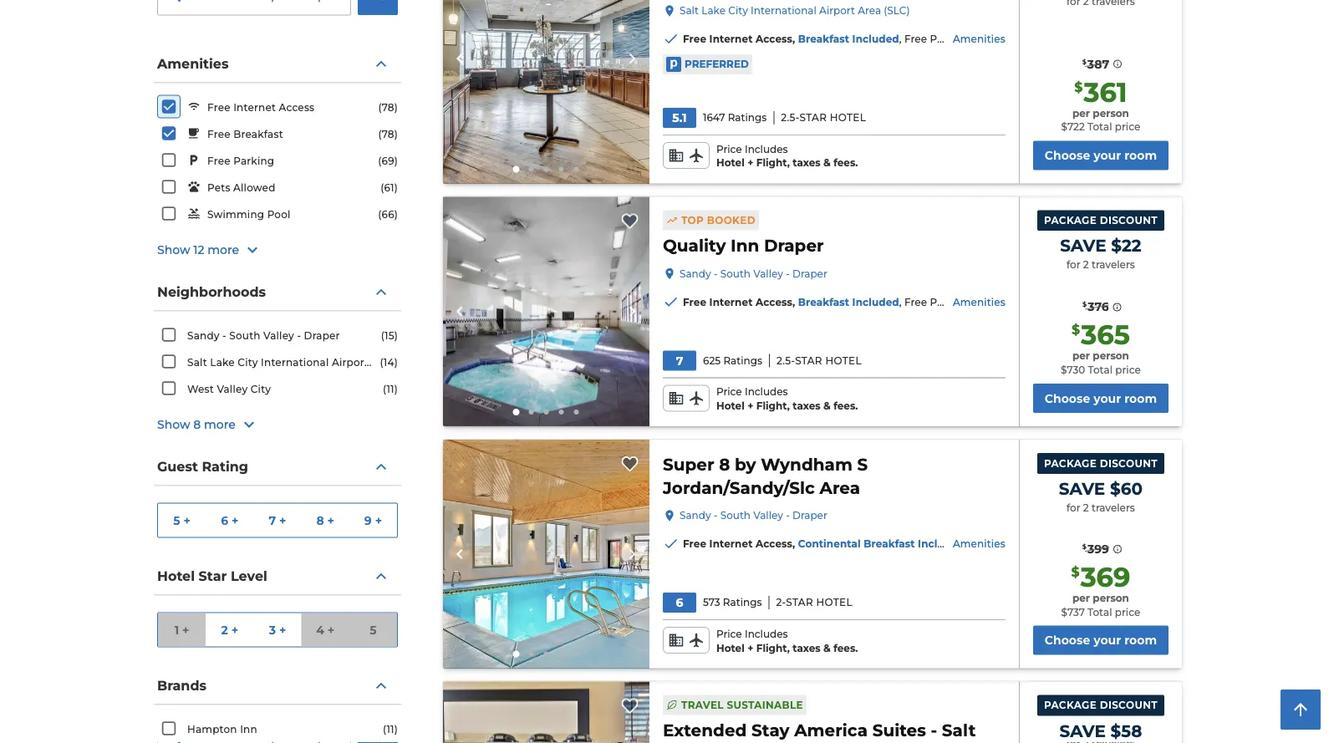 Task type: locate. For each thing, give the bounding box(es) containing it.
south down the jordan/sandy/slc
[[721, 510, 751, 522]]

+ right 4
[[328, 623, 335, 637]]

go to image #2 image
[[529, 167, 534, 172], [529, 410, 534, 415], [529, 652, 534, 657]]

0 vertical spatial go to image #2 image
[[529, 167, 534, 172]]

includes down 1647 ratings
[[745, 143, 788, 155]]

choose your room button down $722
[[1034, 141, 1169, 170]]

1 horizontal spatial (slc)
[[884, 4, 910, 17]]

2 vertical spatial price
[[717, 628, 742, 640]]

1 vertical spatial (11)
[[383, 723, 398, 736]]

+ right 3
[[279, 623, 286, 637]]

star down free internet access , continental breakfast included
[[786, 597, 814, 609]]

choose your room button for 365
[[1034, 384, 1169, 413]]

$ left 376
[[1083, 301, 1087, 309]]

free breakfast
[[207, 128, 283, 140]]

1 total from the top
[[1088, 121, 1113, 133]]

go to image #4 image for 369
[[559, 652, 564, 657]]

2 vertical spatial includes
[[745, 628, 788, 640]]

0 vertical spatial 8
[[193, 418, 201, 432]]

5 right 4 + button
[[370, 623, 377, 637]]

1 vertical spatial choose your room
[[1045, 391, 1158, 406]]

includes for 369
[[745, 628, 788, 640]]

brands
[[157, 678, 207, 694]]

1 vertical spatial parking,
[[930, 296, 973, 308]]

2 vertical spatial 8
[[316, 514, 324, 528]]

includes for 361
[[745, 143, 788, 155]]

1 includes from the top
[[745, 143, 788, 155]]

8 for super
[[719, 455, 730, 475]]

south
[[721, 268, 751, 280], [229, 330, 261, 342], [721, 510, 751, 522]]

2 horizontal spatial airport
[[1215, 33, 1251, 45]]

choose for 361
[[1045, 148, 1091, 163]]

$ left 361
[[1075, 78, 1084, 95]]

1 vertical spatial choose your room button
[[1034, 384, 1169, 413]]

1 room from the top
[[1125, 148, 1158, 163]]

per inside $ 365 per person $730 total price
[[1073, 350, 1091, 362]]

amenities inside dropdown button
[[157, 55, 229, 72]]

$ inside '$ 399'
[[1083, 543, 1087, 551]]

package for 369
[[1045, 457, 1097, 470]]

7 inside button
[[269, 514, 276, 528]]

$ inside $ 365 per person $730 total price
[[1072, 321, 1081, 338]]

center, left shuttle, in the right top of the page
[[1175, 33, 1212, 45]]

7 right 6 +
[[269, 514, 276, 528]]

choose for 369
[[1045, 634, 1091, 648]]

1 choose from the top
[[1045, 148, 1091, 163]]

1 vertical spatial pets
[[207, 182, 231, 194]]

price
[[717, 143, 742, 155], [717, 386, 742, 398], [717, 628, 742, 640]]

pets
[[976, 33, 999, 45], [207, 182, 231, 194]]

person down 399
[[1093, 592, 1130, 604]]

0 vertical spatial more
[[208, 243, 239, 257]]

Hotel name, brand, or keyword text field
[[157, 0, 351, 15]]

3 go to image #4 image from the top
[[559, 652, 564, 657]]

save left $60
[[1060, 479, 1106, 499]]

sandy - south valley - draper down neighborhoods dropdown button
[[187, 330, 340, 342]]

3 includes from the top
[[745, 628, 788, 640]]

2 includes from the top
[[745, 386, 788, 398]]

guest rating button
[[154, 449, 401, 486]]

6 inside button
[[221, 514, 228, 528]]

0 vertical spatial go to image #4 image
[[559, 167, 564, 172]]

2 flight, from the top
[[757, 400, 790, 412]]

3 taxes from the top
[[793, 642, 821, 654]]

1 (11) from the top
[[383, 383, 398, 395]]

sandy down neighborhoods
[[187, 330, 220, 342]]

person inside $ 365 per person $730 total price
[[1093, 350, 1130, 362]]

per
[[1073, 107, 1091, 119], [1073, 350, 1091, 362], [1073, 592, 1091, 604]]

1 vertical spatial for 2 travelers
[[1067, 502, 1136, 514]]

2 vertical spatial sandy - south valley - draper
[[680, 510, 828, 522]]

2 vertical spatial fees.
[[834, 642, 858, 654]]

+ down 573 ratings
[[748, 642, 754, 654]]

show 12 more
[[157, 243, 239, 257]]

6 left 573
[[676, 596, 684, 610]]

1 vertical spatial go to image #1 image
[[513, 409, 520, 416]]

+ for 7 +
[[279, 514, 286, 528]]

$ inside "$ 369 per person $737 total price"
[[1072, 564, 1080, 580]]

2 package from the top
[[1045, 457, 1097, 470]]

neighborhoods
[[157, 284, 266, 300]]

valley down super 8 by wyndham s jordan/sandy/slc area
[[754, 510, 784, 522]]

inn for quality
[[731, 235, 760, 255]]

preferred
[[685, 58, 749, 70]]

3 choose from the top
[[1045, 634, 1091, 648]]

5 left 6 +
[[173, 514, 180, 528]]

choose down $722
[[1045, 148, 1091, 163]]

for 2 travelers for 365
[[1067, 259, 1136, 271]]

1 flight, from the top
[[757, 157, 790, 169]]

discount up $60
[[1100, 457, 1158, 470]]

includes for 365
[[745, 386, 788, 398]]

1 vertical spatial includes
[[745, 386, 788, 398]]

for 2 travelers down save $60
[[1067, 502, 1136, 514]]

0 vertical spatial choose your room button
[[1034, 141, 1169, 170]]

1 person from the top
[[1093, 107, 1130, 119]]

2 & from the top
[[824, 400, 831, 412]]

3 choose your room button from the top
[[1034, 626, 1169, 655]]

$ for 387
[[1083, 58, 1087, 66]]

$ inside $ 387
[[1083, 58, 1087, 66]]

ratings for 369
[[723, 597, 762, 609]]

show left 12
[[157, 243, 190, 257]]

total for 361
[[1088, 121, 1113, 133]]

package discount
[[1045, 214, 1158, 227], [1045, 457, 1158, 470], [1045, 700, 1158, 712]]

sandy down super at the bottom of the page
[[680, 510, 711, 522]]

flight,
[[757, 157, 790, 169], [757, 400, 790, 412], [757, 642, 790, 654]]

package discount up save $58 on the bottom right of page
[[1045, 700, 1158, 712]]

free for free internet access , continental breakfast included
[[683, 538, 707, 550]]

3 room from the top
[[1125, 634, 1158, 648]]

total inside "$ 369 per person $737 total price"
[[1088, 606, 1113, 618]]

1 horizontal spatial 6
[[676, 596, 684, 610]]

internet down quality inn draper element on the top
[[710, 296, 753, 308]]

0 horizontal spatial 8
[[193, 418, 201, 432]]

draper
[[764, 235, 824, 255], [793, 268, 828, 280], [304, 330, 340, 342], [793, 510, 828, 522]]

2 travelers from the top
[[1092, 502, 1136, 514]]

9 +
[[364, 514, 382, 528]]

free for free internet access , breakfast included , free parking, swimming pool, fitness center, spa, restaurant, no smoking rooms/
[[683, 296, 707, 308]]

package discount up save $60
[[1045, 457, 1158, 470]]

0 vertical spatial choose
[[1045, 148, 1091, 163]]

salt up west
[[187, 356, 207, 368]]

free for free internet access
[[207, 101, 231, 113]]

go to image #1 image for 365
[[513, 409, 520, 416]]

city for (14)
[[238, 356, 258, 368]]

price down 365
[[1116, 364, 1141, 376]]

lake up west valley city
[[210, 356, 235, 368]]

2.5- right 625 ratings
[[777, 355, 796, 367]]

guest
[[157, 459, 198, 475]]

1
[[175, 623, 179, 637]]

your down "$ 369 per person $737 total price"
[[1094, 634, 1122, 648]]

2 your from the top
[[1094, 391, 1122, 406]]

0 vertical spatial go to image #3 image
[[544, 167, 549, 172]]

$ left 399
[[1083, 543, 1087, 551]]

go to image #4 image for 365
[[559, 410, 564, 415]]

1 go to image #3 image from the top
[[544, 167, 549, 172]]

1 your from the top
[[1094, 148, 1122, 163]]

salt lake city international airport area (slc)
[[680, 4, 910, 17], [187, 356, 426, 368]]

2 horizontal spatial salt
[[942, 720, 976, 741]]

star inside dropdown button
[[199, 568, 227, 584]]

1 per from the top
[[1073, 107, 1091, 119]]

america
[[795, 720, 868, 741]]

5 inside 5 button
[[370, 623, 377, 637]]

1 discount from the top
[[1100, 214, 1158, 227]]

extended stay america suites - salt
[[663, 720, 976, 744]]

6 right 5 +
[[221, 514, 228, 528]]

hotel star level button
[[154, 558, 401, 596]]

2 parking, from the top
[[930, 296, 973, 308]]

free for free internet access , breakfast included , free parking, pets allowed, swimming pool, fitness center, airport shuttle, restaur
[[683, 33, 707, 45]]

2 vertical spatial included
[[918, 538, 965, 550]]

fees. for 369
[[834, 642, 858, 654]]

south down neighborhoods dropdown button
[[229, 330, 261, 342]]

your down $ 365 per person $730 total price
[[1094, 391, 1122, 406]]

4 +
[[316, 623, 335, 637]]

1 vertical spatial room
[[1125, 391, 1158, 406]]

price down 361
[[1115, 121, 1141, 133]]

price inside "$ 369 per person $737 total price"
[[1116, 606, 1141, 618]]

1 show from the top
[[157, 243, 190, 257]]

$ inside $ 361 per person $722 total price
[[1075, 78, 1084, 95]]

pool view image
[[443, 440, 650, 669]]

for 2 travelers down save $22
[[1067, 259, 1136, 271]]

0 horizontal spatial lake
[[210, 356, 235, 368]]

2 vertical spatial price includes hotel + flight, taxes & fees.
[[717, 628, 858, 654]]

travelers down save $22
[[1092, 259, 1136, 271]]

4 photo carousel region from the top
[[443, 682, 650, 744]]

2 go to image #2 image from the top
[[529, 410, 534, 415]]

extended stay america suites - salt lake city - union park element
[[663, 719, 1006, 744]]

included
[[853, 33, 900, 45], [853, 296, 900, 308], [918, 538, 965, 550]]

3 person from the top
[[1093, 592, 1130, 604]]

star for 361
[[800, 112, 827, 124]]

for down save $60
[[1067, 502, 1081, 514]]

for
[[1067, 259, 1081, 271], [1067, 502, 1081, 514]]

+ right 1
[[182, 623, 189, 637]]

625
[[703, 355, 721, 367]]

choose your room button for 369
[[1034, 626, 1169, 655]]

$ inside $ 376
[[1083, 301, 1087, 309]]

2.5-
[[781, 112, 800, 124], [777, 355, 796, 367]]

1 vertical spatial save
[[1060, 479, 1106, 499]]

sandy - south valley - draper for 369
[[680, 510, 828, 522]]

total inside $ 365 per person $730 total price
[[1089, 364, 1113, 376]]

2 go to image #3 image from the top
[[544, 410, 549, 415]]

inn down booked
[[731, 235, 760, 255]]

save for 369
[[1060, 479, 1106, 499]]

2 package discount from the top
[[1045, 457, 1158, 470]]

(11)
[[383, 383, 398, 395], [383, 723, 398, 736]]

3 go to image #5 image from the top
[[574, 652, 579, 657]]

(66)
[[378, 208, 398, 220]]

& for 361
[[824, 157, 831, 169]]

+ inside button
[[232, 514, 239, 528]]

free internet access , breakfast included , free parking, pets allowed, swimming pool, fitness center, airport shuttle, restaur
[[683, 33, 1335, 45]]

1 package from the top
[[1045, 214, 1097, 227]]

1 vertical spatial discount
[[1100, 457, 1158, 470]]

center,
[[1175, 33, 1212, 45], [1103, 296, 1140, 308]]

per up $730
[[1073, 350, 1091, 362]]

0 vertical spatial package discount
[[1045, 214, 1158, 227]]

2 price from the top
[[717, 386, 742, 398]]

inn inside quality inn draper element
[[731, 235, 760, 255]]

room down "$ 369 per person $737 total price"
[[1125, 634, 1158, 648]]

star right 625 ratings
[[796, 355, 823, 367]]

5 inside 5 + button
[[173, 514, 180, 528]]

0 vertical spatial per
[[1073, 107, 1091, 119]]

1 travelers from the top
[[1092, 259, 1136, 271]]

2 vertical spatial go to image #2 image
[[529, 652, 534, 657]]

0 vertical spatial choose your room
[[1045, 148, 1158, 163]]

(69)
[[378, 155, 398, 167]]

choose your room down $722
[[1045, 148, 1158, 163]]

2 right 1 + button on the bottom of the page
[[221, 623, 228, 637]]

ratings right 625
[[724, 355, 763, 367]]

more inside show 12 more button
[[208, 243, 239, 257]]

(78) for free breakfast
[[378, 128, 398, 140]]

(slc)
[[884, 4, 910, 17], [399, 356, 426, 368]]

price inside $ 365 per person $730 total price
[[1116, 364, 1141, 376]]

2 down save $60
[[1084, 502, 1090, 514]]

level
[[231, 568, 267, 584]]

1 horizontal spatial international
[[751, 4, 817, 17]]

1 vertical spatial lake
[[210, 356, 235, 368]]

1 vertical spatial package discount
[[1045, 457, 1158, 470]]

1 vertical spatial included
[[853, 296, 900, 308]]

0 horizontal spatial pool,
[[1035, 296, 1061, 308]]

1 horizontal spatial inn
[[731, 235, 760, 255]]

2 vertical spatial discount
[[1100, 700, 1158, 712]]

fees.
[[834, 157, 858, 169], [834, 400, 858, 412], [834, 642, 858, 654]]

$ left 387
[[1083, 58, 1087, 66]]

by
[[735, 455, 756, 475]]

+ inside button
[[279, 623, 286, 637]]

1 price includes hotel + flight, taxes & fees. from the top
[[717, 143, 858, 169]]

1 vertical spatial 2.5-star hotel
[[777, 355, 862, 367]]

west
[[187, 383, 214, 395]]

+ left 3
[[231, 623, 238, 637]]

internet
[[710, 33, 753, 45], [234, 101, 276, 113], [710, 296, 753, 308], [710, 538, 753, 550]]

inn right 'hampton'
[[240, 723, 257, 736]]

internet for free internet access
[[234, 101, 276, 113]]

sandy down quality
[[680, 268, 711, 280]]

internet for free internet access , continental breakfast included
[[710, 538, 753, 550]]

3 go to image #1 image from the top
[[513, 651, 520, 658]]

0 vertical spatial includes
[[745, 143, 788, 155]]

2 person from the top
[[1093, 350, 1130, 362]]

includes
[[745, 143, 788, 155], [745, 386, 788, 398], [745, 628, 788, 640]]

go to image #2 image for 369
[[529, 652, 534, 657]]

7 left 625
[[676, 354, 684, 368]]

$ left 369
[[1072, 564, 1080, 580]]

person inside $ 361 per person $722 total price
[[1093, 107, 1130, 119]]

1 vertical spatial person
[[1093, 350, 1130, 362]]

choose your room down $737
[[1045, 634, 1158, 648]]

3 your from the top
[[1094, 634, 1122, 648]]

1 package discount from the top
[[1045, 214, 1158, 227]]

fees. for 361
[[834, 157, 858, 169]]

1 for from the top
[[1067, 259, 1081, 271]]

choose for 365
[[1045, 391, 1091, 406]]

salt
[[680, 4, 699, 17], [187, 356, 207, 368], [942, 720, 976, 741]]

+ left 8 +
[[279, 514, 286, 528]]

3 price from the top
[[717, 628, 742, 640]]

2 room from the top
[[1125, 391, 1158, 406]]

0 vertical spatial included
[[853, 33, 900, 45]]

2 choose your room button from the top
[[1034, 384, 1169, 413]]

total right $722
[[1088, 121, 1113, 133]]

1 horizontal spatial pool,
[[1107, 33, 1133, 45]]

1 horizontal spatial 5
[[370, 623, 377, 637]]

2 vertical spatial salt
[[942, 720, 976, 741]]

per inside $ 361 per person $722 total price
[[1073, 107, 1091, 119]]

ratings for 361
[[728, 112, 767, 124]]

city up preferred
[[729, 4, 748, 17]]

internet down the jordan/sandy/slc
[[710, 538, 753, 550]]

0 horizontal spatial inn
[[240, 723, 257, 736]]

+ for 8 +
[[328, 514, 335, 528]]

pool, up 387
[[1107, 33, 1133, 45]]

1 vertical spatial (78)
[[378, 128, 398, 140]]

1 choose your room from the top
[[1045, 148, 1158, 163]]

2 go to image #5 image from the top
[[574, 410, 579, 415]]

0 vertical spatial international
[[751, 4, 817, 17]]

0 vertical spatial (slc)
[[884, 4, 910, 17]]

2 discount from the top
[[1100, 457, 1158, 470]]

stay
[[752, 720, 790, 741]]

access for free internet access
[[279, 101, 315, 113]]

your for 365
[[1094, 391, 1122, 406]]

more down west valley city
[[204, 418, 236, 432]]

total inside $ 361 per person $722 total price
[[1088, 121, 1113, 133]]

hotel star level
[[157, 568, 267, 584]]

includes down 2- at the right bottom
[[745, 628, 788, 640]]

price includes hotel + flight, taxes & fees. down 625 ratings
[[717, 386, 858, 412]]

2 price includes hotel + flight, taxes & fees. from the top
[[717, 386, 858, 412]]

price inside $ 361 per person $722 total price
[[1115, 121, 1141, 133]]

more inside show 8 more button
[[204, 418, 236, 432]]

go to image #1 image
[[513, 166, 520, 173], [513, 409, 520, 416], [513, 651, 520, 658]]

1 vertical spatial &
[[824, 400, 831, 412]]

2 vertical spatial per
[[1073, 592, 1091, 604]]

inn
[[731, 235, 760, 255], [240, 723, 257, 736]]

3 flight, from the top
[[757, 642, 790, 654]]

star right 1647 ratings
[[800, 112, 827, 124]]

super 8 by wyndham s jordan/sandy/slc area element
[[663, 453, 1006, 499]]

taxes
[[793, 157, 821, 169], [793, 400, 821, 412], [793, 642, 821, 654]]

discount for 369
[[1100, 457, 1158, 470]]

6 for 6 +
[[221, 514, 228, 528]]

5.1
[[673, 111, 687, 125]]

choose your room button
[[1034, 141, 1169, 170], [1034, 384, 1169, 413], [1034, 626, 1169, 655]]

salt up preferred
[[680, 4, 699, 17]]

1 vertical spatial taxes
[[793, 400, 821, 412]]

2 go to image #1 image from the top
[[513, 409, 520, 416]]

1 go to image #5 image from the top
[[574, 167, 579, 172]]

choose down $737
[[1045, 634, 1091, 648]]

0 vertical spatial south
[[721, 268, 751, 280]]

& for 369
[[824, 642, 831, 654]]

flight, for 361
[[757, 157, 790, 169]]

0 horizontal spatial salt lake city international airport area (slc)
[[187, 356, 426, 368]]

travelers for 369
[[1092, 502, 1136, 514]]

package up save $60
[[1045, 457, 1097, 470]]

+ for 5 +
[[184, 514, 191, 528]]

breakfast image
[[443, 0, 650, 183]]

0 vertical spatial go to image #1 image
[[513, 166, 520, 173]]

8 right 7 + button
[[316, 514, 324, 528]]

2 choose your room from the top
[[1045, 391, 1158, 406]]

0 horizontal spatial center,
[[1103, 296, 1140, 308]]

price for 365
[[717, 386, 742, 398]]

0 vertical spatial 6
[[221, 514, 228, 528]]

discount
[[1100, 214, 1158, 227], [1100, 457, 1158, 470], [1100, 700, 1158, 712]]

1 price from the top
[[717, 143, 742, 155]]

2 total from the top
[[1089, 364, 1113, 376]]

1 vertical spatial go to image #2 image
[[529, 410, 534, 415]]

7 for 7 +
[[269, 514, 276, 528]]

south down quality inn draper element on the top
[[721, 268, 751, 280]]

total for 365
[[1089, 364, 1113, 376]]

0 vertical spatial go to image #5 image
[[574, 167, 579, 172]]

- down neighborhoods dropdown button
[[297, 330, 301, 342]]

0 horizontal spatial pets
[[207, 182, 231, 194]]

hotel
[[830, 112, 867, 124], [717, 157, 745, 169], [826, 355, 862, 367], [717, 400, 745, 412], [157, 568, 195, 584], [817, 597, 853, 609], [717, 642, 745, 654]]

2 (78) from the top
[[378, 128, 398, 140]]

2 vertical spatial choose
[[1045, 634, 1091, 648]]

2 vertical spatial city
[[251, 383, 271, 395]]

3 total from the top
[[1088, 606, 1113, 618]]

person down 376
[[1093, 350, 1130, 362]]

go to image #2 image for 365
[[529, 410, 534, 415]]

3 go to image #3 image from the top
[[544, 652, 549, 657]]

3 per from the top
[[1073, 592, 1091, 604]]

, for free internet access , breakfast included , free parking, pets allowed, swimming pool, fitness center, airport shuttle, restaur
[[793, 33, 796, 45]]

1 (78) from the top
[[378, 101, 398, 113]]

2 photo carousel region from the top
[[443, 197, 650, 427]]

1 parking, from the top
[[930, 33, 973, 45]]

salt right suites
[[942, 720, 976, 741]]

2 vertical spatial flight,
[[757, 642, 790, 654]]

0 horizontal spatial 5
[[173, 514, 180, 528]]

per inside "$ 369 per person $737 total price"
[[1073, 592, 1091, 604]]

room down $ 361 per person $722 total price
[[1125, 148, 1158, 163]]

(78)
[[378, 101, 398, 113], [378, 128, 398, 140]]

2 for 2 travelers from the top
[[1067, 502, 1136, 514]]

save left $58
[[1060, 721, 1106, 741]]

- inside extended stay america suites - salt
[[931, 720, 938, 741]]

7 +
[[269, 514, 286, 528]]

1 for 2 travelers from the top
[[1067, 259, 1136, 271]]

+ left 9
[[328, 514, 335, 528]]

show 12 more button
[[157, 240, 398, 261]]

3 photo carousel region from the top
[[443, 440, 650, 669]]

taxes for 361
[[793, 157, 821, 169]]

go to image #4 image
[[559, 167, 564, 172], [559, 410, 564, 415], [559, 652, 564, 657]]

7 for 7
[[676, 354, 684, 368]]

$ 365 per person $730 total price
[[1061, 319, 1141, 376]]

room for 369
[[1125, 634, 1158, 648]]

shuttle,
[[1254, 33, 1294, 45]]

choose your room button down $730
[[1034, 384, 1169, 413]]

1 & from the top
[[824, 157, 831, 169]]

2 vertical spatial 2
[[221, 623, 228, 637]]

+ for 6 +
[[232, 514, 239, 528]]

go to image #3 image
[[544, 167, 549, 172], [544, 410, 549, 415], [544, 652, 549, 657]]

3 fees. from the top
[[834, 642, 858, 654]]

2 show from the top
[[157, 418, 190, 432]]

pool, left $ 376
[[1035, 296, 1061, 308]]

1 vertical spatial fees.
[[834, 400, 858, 412]]

2 vertical spatial swimming
[[976, 296, 1032, 308]]

3 price includes hotel + flight, taxes & fees. from the top
[[717, 628, 858, 654]]

8 inside super 8 by wyndham s jordan/sandy/slc area
[[719, 455, 730, 475]]

lake up preferred
[[702, 4, 726, 17]]

1 vertical spatial fitness
[[1063, 296, 1100, 308]]

$ for 365
[[1072, 321, 1081, 338]]

person inside "$ 369 per person $737 total price"
[[1093, 592, 1130, 604]]

choose your room for 365
[[1045, 391, 1158, 406]]

sandy - south valley - draper down the jordan/sandy/slc
[[680, 510, 828, 522]]

swimming
[[1048, 33, 1105, 45], [207, 208, 264, 221], [976, 296, 1032, 308]]

3 discount from the top
[[1100, 700, 1158, 712]]

2 for 365
[[1084, 259, 1090, 271]]

pets down free parking in the left top of the page
[[207, 182, 231, 194]]

package discount up save $22
[[1045, 214, 1158, 227]]

go to image #5 image
[[574, 167, 579, 172], [574, 410, 579, 415], [574, 652, 579, 657]]

1 horizontal spatial lake
[[702, 4, 726, 17]]

2-star hotel
[[777, 597, 853, 609]]

star
[[800, 112, 827, 124], [796, 355, 823, 367], [199, 568, 227, 584], [786, 597, 814, 609]]

per for 369
[[1073, 592, 1091, 604]]

suites
[[873, 720, 926, 741]]

(61)
[[381, 181, 398, 194]]

, for free internet access , breakfast included , free parking, swimming pool, fitness center, spa, restaurant, no smoking rooms/
[[793, 296, 796, 308]]

3 go to image #2 image from the top
[[529, 652, 534, 657]]

discount up $22
[[1100, 214, 1158, 227]]

+ left '7 +'
[[232, 514, 239, 528]]

pool,
[[1107, 33, 1133, 45], [1035, 296, 1061, 308]]

2 vertical spatial person
[[1093, 592, 1130, 604]]

price
[[1115, 121, 1141, 133], [1116, 364, 1141, 376], [1116, 606, 1141, 618]]

salt inside extended stay america suites - salt
[[942, 720, 976, 741]]

package up save $58 on the bottom right of page
[[1045, 700, 1097, 712]]

2 per from the top
[[1073, 350, 1091, 362]]

2 (11) from the top
[[383, 723, 398, 736]]

3 choose your room from the top
[[1045, 634, 1158, 648]]

0 vertical spatial price
[[717, 143, 742, 155]]

625 ratings
[[703, 355, 763, 367]]

2 vertical spatial go to image #1 image
[[513, 651, 520, 658]]

0 vertical spatial lake
[[702, 4, 726, 17]]

8 left by
[[719, 455, 730, 475]]

6
[[221, 514, 228, 528], [676, 596, 684, 610]]

price includes hotel + flight, taxes & fees.
[[717, 143, 858, 169], [717, 386, 858, 412], [717, 628, 858, 654]]

1 vertical spatial more
[[204, 418, 236, 432]]

1 choose your room button from the top
[[1034, 141, 1169, 170]]

0 vertical spatial travelers
[[1092, 259, 1136, 271]]

369
[[1081, 561, 1131, 593]]

2 vertical spatial your
[[1094, 634, 1122, 648]]

2 choose from the top
[[1045, 391, 1091, 406]]

price down 573 ratings
[[717, 628, 742, 640]]

0 vertical spatial &
[[824, 157, 831, 169]]

internet up preferred
[[710, 33, 753, 45]]

0 vertical spatial pets
[[976, 33, 999, 45]]

sandy
[[680, 268, 711, 280], [187, 330, 220, 342], [680, 510, 711, 522]]

2 taxes from the top
[[793, 400, 821, 412]]

2 fees. from the top
[[834, 400, 858, 412]]

total for 369
[[1088, 606, 1113, 618]]

price for 369
[[1116, 606, 1141, 618]]

2 vertical spatial taxes
[[793, 642, 821, 654]]

0 horizontal spatial salt
[[187, 356, 207, 368]]

$ for 376
[[1083, 301, 1087, 309]]

for 2 travelers
[[1067, 259, 1136, 271], [1067, 502, 1136, 514]]

3 & from the top
[[824, 642, 831, 654]]

2 horizontal spatial 8
[[719, 455, 730, 475]]

for 2 travelers for 369
[[1067, 502, 1136, 514]]

2 for from the top
[[1067, 502, 1081, 514]]

1 fees. from the top
[[834, 157, 858, 169]]

1 horizontal spatial center,
[[1175, 33, 1212, 45]]

pool
[[267, 208, 291, 221]]

per up $722
[[1073, 107, 1091, 119]]

1 vertical spatial go to image #5 image
[[574, 410, 579, 415]]

photo carousel region
[[443, 0, 650, 183], [443, 197, 650, 427], [443, 440, 650, 669], [443, 682, 650, 744]]

$ for 361
[[1075, 78, 1084, 95]]

travelers
[[1092, 259, 1136, 271], [1092, 502, 1136, 514]]

(15)
[[381, 330, 398, 342]]

2 vertical spatial area
[[820, 478, 861, 498]]

lake
[[702, 4, 726, 17], [210, 356, 235, 368]]

city up west valley city
[[238, 356, 258, 368]]

2 go to image #4 image from the top
[[559, 410, 564, 415]]

person down 387
[[1093, 107, 1130, 119]]

choose down $730
[[1045, 391, 1091, 406]]

0 vertical spatial sandy - south valley - draper
[[680, 268, 828, 280]]

1 vertical spatial travelers
[[1092, 502, 1136, 514]]

package up save $22
[[1045, 214, 1097, 227]]

$722
[[1062, 121, 1085, 133]]

city for (11)
[[251, 383, 271, 395]]

- down super 8 by wyndham s jordan/sandy/slc area
[[786, 510, 790, 522]]

choose your room for 361
[[1045, 148, 1158, 163]]

internet up free breakfast
[[234, 101, 276, 113]]

1 taxes from the top
[[793, 157, 821, 169]]



Task type: describe. For each thing, give the bounding box(es) containing it.
restaurant,
[[1167, 296, 1226, 308]]

access for free internet access , breakfast included , free parking, swimming pool, fitness center, spa, restaurant, no smoking rooms/
[[756, 296, 793, 308]]

rating
[[202, 459, 248, 475]]

1 vertical spatial swimming
[[207, 208, 264, 221]]

allowed
[[233, 182, 276, 194]]

8 +
[[316, 514, 335, 528]]

go to image #5 image for 369
[[574, 652, 579, 657]]

12
[[193, 243, 204, 257]]

jordan/sandy/slc
[[663, 478, 815, 498]]

guest rating
[[157, 459, 248, 475]]

free parking
[[207, 155, 275, 167]]

sandy for 365
[[680, 268, 711, 280]]

taxes for 365
[[793, 400, 821, 412]]

no
[[1229, 296, 1244, 308]]

more for amenities
[[208, 243, 239, 257]]

$ for 399
[[1083, 543, 1087, 551]]

0 vertical spatial airport
[[820, 4, 856, 17]]

(78) for free internet access
[[378, 101, 398, 113]]

travel sustainable
[[682, 699, 804, 711]]

access for free internet access , continental breakfast included
[[756, 538, 793, 550]]

extended
[[663, 720, 747, 741]]

hampton
[[187, 723, 237, 736]]

$ 361 per person $722 total price
[[1062, 76, 1141, 133]]

1 vertical spatial south
[[229, 330, 261, 342]]

9 + button
[[349, 504, 397, 537]]

quality inn draper
[[663, 235, 824, 255]]

5 button
[[349, 613, 397, 647]]

1 +
[[175, 623, 189, 637]]

2 horizontal spatial swimming
[[1048, 33, 1105, 45]]

2 for 369
[[1084, 502, 1090, 514]]

ratings for 365
[[724, 355, 763, 367]]

$730
[[1061, 364, 1086, 376]]

free internet access
[[207, 101, 315, 113]]

$ for 369
[[1072, 564, 1080, 580]]

+ down 1647 ratings
[[748, 157, 754, 169]]

0 vertical spatial fitness
[[1136, 33, 1172, 45]]

fees. for 365
[[834, 400, 858, 412]]

travel
[[682, 699, 724, 711]]

allowed,
[[1002, 33, 1046, 45]]

$ 399
[[1083, 542, 1110, 556]]

8 + button
[[302, 504, 349, 537]]

go to image #1 image for 369
[[513, 651, 520, 658]]

south for 365
[[721, 268, 751, 280]]

swimming pool
[[207, 208, 291, 221]]

0 vertical spatial salt
[[680, 4, 699, 17]]

go to image #5 image for 365
[[574, 410, 579, 415]]

hotel inside dropdown button
[[157, 568, 195, 584]]

person for 369
[[1093, 592, 1130, 604]]

365
[[1082, 319, 1130, 351]]

internet for free internet access , breakfast included , free parking, swimming pool, fitness center, spa, restaurant, no smoking rooms/
[[710, 296, 753, 308]]

save $22
[[1061, 236, 1142, 256]]

(11) for hampton inn
[[383, 723, 398, 736]]

1 horizontal spatial pets
[[976, 33, 999, 45]]

parking, for pets
[[930, 33, 973, 45]]

1 + button
[[158, 613, 206, 647]]

2 +
[[221, 623, 238, 637]]

flight, for 369
[[757, 642, 790, 654]]

6 +
[[221, 514, 239, 528]]

5 +
[[173, 514, 191, 528]]

- down quality
[[714, 268, 718, 280]]

- down quality inn draper element on the top
[[786, 268, 790, 280]]

+ for 3 +
[[279, 623, 286, 637]]

top booked
[[682, 214, 756, 226]]

your for 361
[[1094, 148, 1122, 163]]

1 vertical spatial salt
[[187, 356, 207, 368]]

1 horizontal spatial 8
[[316, 514, 324, 528]]

save $58
[[1060, 721, 1143, 741]]

2 + button
[[206, 613, 254, 647]]

7 + button
[[254, 504, 302, 537]]

2.5- for 361
[[781, 112, 800, 124]]

, for free internet access , continental breakfast included
[[793, 538, 796, 550]]

0 horizontal spatial fitness
[[1063, 296, 1100, 308]]

your for 369
[[1094, 634, 1122, 648]]

3 +
[[269, 623, 286, 637]]

included for free parking, pets allowed, swimming pool, fitness center, airport shuttle, restaur
[[853, 33, 900, 45]]

2 inside button
[[221, 623, 228, 637]]

quality
[[663, 235, 726, 255]]

for for 369
[[1067, 502, 1081, 514]]

continental
[[799, 538, 861, 550]]

choose your room for 369
[[1045, 634, 1158, 648]]

5 + button
[[158, 504, 206, 537]]

573 ratings
[[703, 597, 762, 609]]

$ 387
[[1083, 57, 1110, 71]]

quality inn draper element
[[663, 234, 824, 257]]

387
[[1088, 57, 1110, 71]]

package discount for 369
[[1045, 457, 1158, 470]]

2-
[[777, 597, 786, 609]]

internet for free internet access , breakfast included , free parking, pets allowed, swimming pool, fitness center, airport shuttle, restaur
[[710, 33, 753, 45]]

1 go to image #4 image from the top
[[559, 167, 564, 172]]

- down neighborhoods
[[223, 330, 227, 342]]

4
[[316, 623, 324, 637]]

1647
[[703, 112, 725, 124]]

1 go to image #1 image from the top
[[513, 166, 520, 173]]

valley right west
[[217, 383, 248, 395]]

1647 ratings
[[703, 112, 767, 124]]

discount for 365
[[1100, 214, 1158, 227]]

show 8 more button
[[157, 415, 398, 435]]

access for free internet access , breakfast included , free parking, pets allowed, swimming pool, fitness center, airport shuttle, restaur
[[756, 33, 793, 45]]

(11) for west valley city
[[383, 383, 398, 395]]

choose your room button for 361
[[1034, 141, 1169, 170]]

price includes hotel + flight, taxes & fees. for 369
[[717, 628, 858, 654]]

+ for 9 +
[[375, 514, 382, 528]]

price for 361
[[1115, 121, 1141, 133]]

free for free parking
[[207, 155, 231, 167]]

super 8 by wyndham s jordan/sandy/slc area
[[663, 455, 868, 498]]

booked
[[707, 214, 756, 226]]

3
[[269, 623, 276, 637]]

573
[[703, 597, 721, 609]]

$ 376
[[1083, 300, 1110, 314]]

- down the jordan/sandy/slc
[[714, 510, 718, 522]]

west valley city
[[187, 383, 271, 395]]

show for amenities
[[157, 243, 190, 257]]

package for 365
[[1045, 214, 1097, 227]]

1 vertical spatial sandy - south valley - draper
[[187, 330, 340, 342]]

1 horizontal spatial swimming
[[976, 296, 1032, 308]]

$22
[[1112, 236, 1142, 256]]

376
[[1088, 300, 1110, 314]]

0 vertical spatial salt lake city international airport area (slc)
[[680, 4, 910, 17]]

3 package discount from the top
[[1045, 700, 1158, 712]]

361
[[1084, 76, 1128, 108]]

free internet access , continental breakfast included
[[683, 538, 965, 550]]

price includes hotel + flight, taxes & fees. for 361
[[717, 143, 858, 169]]

s
[[858, 455, 868, 475]]

2.5- for 365
[[777, 355, 796, 367]]

show 8 more
[[157, 418, 236, 432]]

parking, for swimming
[[930, 296, 973, 308]]

$737
[[1062, 606, 1085, 618]]

inn for hampton
[[240, 723, 257, 736]]

2.5-star hotel for 361
[[781, 112, 867, 124]]

8 for show
[[193, 418, 201, 432]]

on site image
[[443, 197, 650, 427]]

9
[[364, 514, 372, 528]]

+ for 2 +
[[231, 623, 238, 637]]

3 package from the top
[[1045, 700, 1097, 712]]

+ down 625 ratings
[[748, 400, 754, 412]]

amenities button
[[154, 46, 401, 83]]

4 + button
[[302, 613, 349, 647]]

flight, for 365
[[757, 400, 790, 412]]

neighborhoods button
[[154, 274, 401, 312]]

person for 361
[[1093, 107, 1130, 119]]

super
[[663, 455, 715, 475]]

pets allowed
[[207, 182, 276, 194]]

1 vertical spatial sandy
[[187, 330, 220, 342]]

parking
[[234, 155, 275, 167]]

rooms/
[[1296, 296, 1335, 308]]

0 horizontal spatial (slc)
[[399, 356, 426, 368]]

per for 361
[[1073, 107, 1091, 119]]

price for 369
[[717, 628, 742, 640]]

room for 365
[[1125, 391, 1158, 406]]

package discount for 365
[[1045, 214, 1158, 227]]

1 go to image #2 image from the top
[[529, 167, 534, 172]]

valley down quality inn draper element on the top
[[754, 268, 784, 280]]

valley down neighborhoods dropdown button
[[264, 330, 294, 342]]

sandy - south valley - draper for 365
[[680, 268, 828, 280]]

2 vertical spatial save
[[1060, 721, 1106, 741]]

more for neighborhoods
[[204, 418, 236, 432]]

per for 365
[[1073, 350, 1091, 362]]

1 vertical spatial area
[[372, 356, 396, 368]]

top
[[682, 214, 704, 226]]

1 photo carousel region from the top
[[443, 0, 650, 183]]

5 for 5 +
[[173, 514, 180, 528]]

0 vertical spatial area
[[858, 4, 882, 17]]

sustainable
[[727, 699, 804, 711]]

1 vertical spatial center,
[[1103, 296, 1140, 308]]

399
[[1088, 542, 1110, 556]]

area inside super 8 by wyndham s jordan/sandy/slc area
[[820, 478, 861, 498]]

wyndham
[[761, 455, 853, 475]]

room for 361
[[1125, 148, 1158, 163]]

for for 365
[[1067, 259, 1081, 271]]

6 + button
[[206, 504, 254, 537]]

0 vertical spatial city
[[729, 4, 748, 17]]

travelers for 365
[[1092, 259, 1136, 271]]

3 + button
[[254, 613, 302, 647]]

+ for 1 +
[[182, 623, 189, 637]]

spa,
[[1143, 296, 1164, 308]]

& for 365
[[824, 400, 831, 412]]

1 vertical spatial pool,
[[1035, 296, 1061, 308]]

5 for 5
[[370, 623, 377, 637]]

0 vertical spatial center,
[[1175, 33, 1212, 45]]

free internet access , breakfast included , free parking, swimming pool, fitness center, spa, restaurant, no smoking rooms/
[[683, 296, 1335, 308]]

price for 365
[[1116, 364, 1141, 376]]

0 horizontal spatial airport
[[332, 356, 369, 368]]

taxes for 369
[[793, 642, 821, 654]]

sandy for 369
[[680, 510, 711, 522]]

0 horizontal spatial international
[[261, 356, 329, 368]]

1 vertical spatial salt lake city international airport area (slc)
[[187, 356, 426, 368]]



Task type: vqa. For each thing, say whether or not it's contained in the screenshot.
the Toronto, ON, Canada
no



